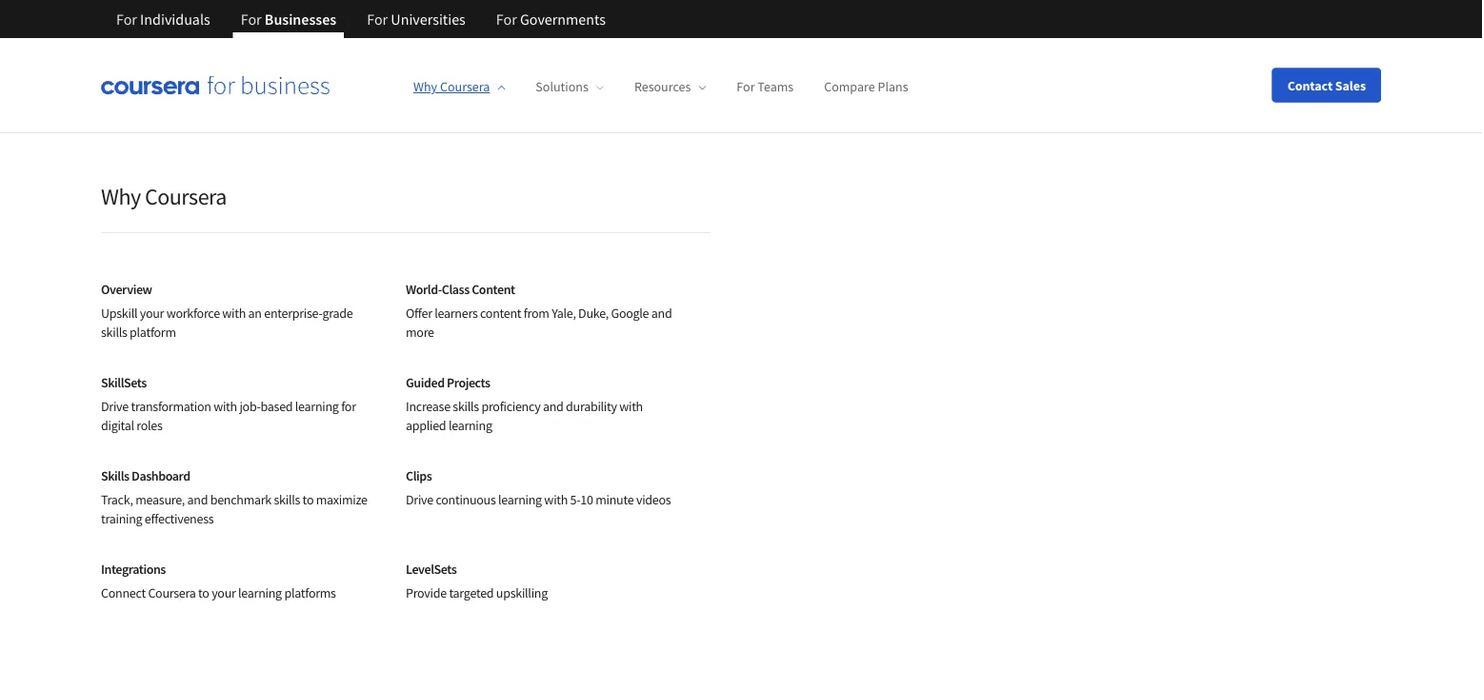 Task type: locate. For each thing, give the bounding box(es) containing it.
and inside skills dashboard track, measure, and benchmark skills to maximize training effectiveness
[[187, 492, 208, 509]]

drive inside "skillsets drive transformation with job-based learning for digital roles"
[[101, 398, 129, 415]]

targeted
[[449, 585, 494, 602]]

benchmark
[[210, 492, 272, 509]]

with inside clips drive continuous learning with 5-10 minute videos
[[544, 492, 568, 509]]

coursera
[[440, 78, 490, 95], [145, 182, 227, 211], [148, 585, 196, 602]]

drive down clips
[[406, 492, 434, 509]]

1 horizontal spatial why
[[414, 78, 438, 95]]

integrations
[[101, 561, 166, 578]]

0 vertical spatial your
[[413, 186, 525, 263]]

1 vertical spatial why
[[101, 182, 141, 211]]

with left 5-
[[544, 492, 568, 509]]

content down content
[[480, 305, 522, 322]]

effectiveness
[[145, 511, 214, 528]]

talent
[[258, 186, 402, 263], [366, 373, 402, 392]]

skills
[[101, 324, 127, 341], [258, 340, 288, 359], [453, 398, 479, 415], [274, 492, 300, 509]]

for
[[116, 10, 137, 29], [241, 10, 262, 29], [367, 10, 388, 29], [496, 10, 517, 29], [737, 78, 755, 95]]

resources link
[[635, 78, 706, 95]]

to
[[303, 492, 314, 509], [198, 585, 209, 602]]

competitive
[[116, 247, 409, 324]]

learning inside "skillsets drive transformation with job-based learning for digital roles"
[[295, 398, 339, 415]]

to left maximize
[[303, 492, 314, 509]]

for left the governments
[[496, 10, 517, 29]]

2 horizontal spatial your
[[413, 186, 525, 263]]

platforms
[[284, 585, 336, 602]]

drive inside clips drive continuous learning with 5-10 minute videos
[[406, 492, 434, 509]]

solutions
[[536, 78, 589, 95]]

and inside world-class content offer learners content from yale, duke, google and more
[[652, 305, 672, 322]]

why up overview
[[101, 182, 141, 211]]

0 vertical spatial drive
[[101, 398, 129, 415]]

learning right continuous
[[498, 492, 542, 509]]

0 horizontal spatial content
[[321, 340, 368, 359]]

with left job-
[[214, 398, 237, 415]]

yale,
[[552, 305, 576, 322]]

applied
[[406, 417, 446, 435]]

your inside overview upskill your workforce with an enterprise-grade skills platform
[[140, 305, 164, 322]]

1 vertical spatial your
[[140, 305, 164, 322]]

1 horizontal spatial training
[[184, 406, 231, 425]]

clips drive continuous learning with 5-10 minute videos
[[406, 467, 671, 509]]

skills down upskill at the left top of the page
[[101, 324, 127, 341]]

0 vertical spatial critical
[[214, 340, 255, 359]]

with inside guided projects increase skills proficiency and durability with applied learning
[[620, 398, 643, 415]]

you
[[371, 340, 394, 359]]

contact sales
[[1288, 77, 1366, 94]]

employees?
[[280, 590, 356, 609]]

teams
[[758, 78, 794, 95]]

talent inside the make talent your competitive advantage
[[258, 186, 402, 263]]

for left universities
[[367, 10, 388, 29]]

with
[[222, 305, 246, 322], [291, 340, 318, 359], [214, 398, 237, 415], [620, 398, 643, 415], [544, 492, 568, 509]]

learning down "projects"
[[449, 417, 492, 435]]

guided projects increase skills proficiency and durability with applied learning
[[406, 374, 643, 435]]

for for individuals
[[116, 10, 137, 29]]

0 horizontal spatial your
[[140, 305, 164, 322]]

your left 125
[[212, 585, 236, 602]]

drive up digital
[[101, 398, 129, 415]]

for individuals
[[116, 10, 210, 29]]

advance
[[268, 373, 319, 392]]

0 vertical spatial training
[[184, 406, 231, 425]]

1 vertical spatial to
[[198, 585, 209, 602]]

0 vertical spatial content
[[480, 305, 522, 322]]

levelsets
[[406, 561, 457, 578]]

platform
[[130, 324, 176, 341]]

1 vertical spatial talent
[[366, 373, 402, 392]]

2 vertical spatial your
[[212, 585, 236, 602]]

learning left platforms
[[238, 585, 282, 602]]

drive
[[101, 398, 129, 415], [406, 492, 434, 509]]

training down the track,
[[101, 511, 142, 528]]

connect
[[101, 585, 146, 602]]

0 horizontal spatial drive
[[101, 398, 129, 415]]

fewer
[[183, 590, 219, 609]]

learning inside guided projects increase skills proficiency and durability with applied learning
[[449, 417, 492, 435]]

overview
[[101, 281, 152, 298]]

1 horizontal spatial drive
[[406, 492, 434, 509]]

upskill
[[101, 305, 137, 322]]

your for competitive
[[413, 186, 525, 263]]

and up job-
[[241, 373, 265, 392]]

without
[[268, 406, 316, 425]]

2 vertical spatial coursera
[[148, 585, 196, 602]]

critical up retain,
[[214, 340, 255, 359]]

0 horizontal spatial critical
[[214, 340, 255, 359]]

for for universities
[[367, 10, 388, 29]]

your up platform
[[140, 305, 164, 322]]

skillsets drive transformation with job-based learning for digital roles
[[101, 374, 356, 435]]

track,
[[101, 492, 133, 509]]

0 vertical spatial talent
[[258, 186, 402, 263]]

with inside "skillsets drive transformation with job-based learning for digital roles"
[[214, 398, 237, 415]]

for left the teams
[[737, 78, 755, 95]]

guided
[[406, 374, 445, 391]]

for left businesses
[[241, 10, 262, 29]]

clips
[[406, 467, 432, 485]]

1 horizontal spatial content
[[480, 305, 522, 322]]

based
[[261, 398, 293, 415]]

and right google
[[652, 305, 672, 322]]

your up class
[[413, 186, 525, 263]]

to inside integrations connect coursera to your learning platforms
[[198, 585, 209, 602]]

learning
[[295, 398, 339, 415], [449, 417, 492, 435], [498, 492, 542, 509], [238, 585, 282, 602]]

to left than
[[198, 585, 209, 602]]

skills inside guided projects increase skills proficiency and durability with applied learning
[[453, 398, 479, 415]]

content down "grade"
[[321, 340, 368, 359]]

skills inside skills dashboard track, measure, and benchmark skills to maximize training effectiveness
[[274, 492, 300, 509]]

costs
[[234, 406, 265, 425]]

skills right benchmark
[[274, 492, 300, 509]]

1 horizontal spatial your
[[212, 585, 236, 602]]

and up effectiveness
[[187, 492, 208, 509]]

levelsets provide targeted upskilling
[[406, 561, 548, 602]]

0 vertical spatial to
[[303, 492, 314, 509]]

1 horizontal spatial to
[[303, 492, 314, 509]]

1 vertical spatial why coursera
[[101, 182, 227, 211]]

with right durability
[[620, 398, 643, 415]]

0 horizontal spatial to
[[198, 585, 209, 602]]

skills down "projects"
[[453, 398, 479, 415]]

an
[[248, 305, 262, 322]]

and left durability
[[543, 398, 564, 415]]

training
[[184, 406, 231, 425], [101, 511, 142, 528]]

with left an
[[222, 305, 246, 322]]

1 vertical spatial training
[[101, 511, 142, 528]]

critical
[[214, 340, 255, 359], [322, 373, 363, 392]]

10
[[581, 492, 593, 509]]

with up advance
[[291, 340, 318, 359]]

world-
[[406, 281, 442, 298]]

google
[[611, 305, 649, 322]]

1 horizontal spatial why coursera
[[414, 78, 490, 95]]

for businesses
[[241, 10, 337, 29]]

5-
[[570, 492, 581, 509]]

trust
[[421, 340, 450, 359]]

0 horizontal spatial training
[[101, 511, 142, 528]]

banner navigation
[[101, 0, 621, 38]]

solutions link
[[536, 78, 604, 95]]

contact
[[1288, 77, 1333, 94]]

learning inside integrations connect coursera to your learning platforms
[[238, 585, 282, 602]]

critical up for
[[322, 373, 363, 392]]

universities
[[391, 10, 466, 29]]

1 vertical spatial critical
[[322, 373, 363, 392]]

talent down the you on the left
[[366, 373, 402, 392]]

why down universities
[[414, 78, 438, 95]]

your
[[413, 186, 525, 263], [140, 305, 164, 322], [212, 585, 236, 602]]

your inside the make talent your competitive advantage
[[413, 186, 525, 263]]

training down retain,
[[184, 406, 231, 425]]

quality
[[383, 406, 426, 425]]

job-
[[240, 398, 261, 415]]

for left individuals on the left top of page
[[116, 10, 137, 29]]

for for businesses
[[241, 10, 262, 29]]

drive for drive continuous learning with 5-10 minute videos
[[406, 492, 434, 509]]

make talent your competitive advantage
[[116, 186, 677, 324]]

grade
[[323, 305, 353, 322]]

1 vertical spatial drive
[[406, 492, 434, 509]]

1 horizontal spatial critical
[[322, 373, 363, 392]]

learning left for
[[295, 398, 339, 415]]

talent up "grade"
[[258, 186, 402, 263]]



Task type: describe. For each thing, give the bounding box(es) containing it.
content inside world-class content offer learners content from yale, duke, google and more
[[480, 305, 522, 322]]

projects
[[447, 374, 490, 391]]

world-class content offer learners content from yale, duke, google and more
[[406, 281, 672, 341]]

upskilling
[[116, 590, 180, 609]]

increase
[[406, 398, 451, 415]]

content
[[472, 281, 515, 298]]

compare plans link
[[824, 78, 909, 95]]

businesses
[[265, 10, 337, 29]]

sales
[[1336, 77, 1366, 94]]

0 horizontal spatial why
[[101, 182, 141, 211]]

lower
[[143, 406, 181, 425]]

for teams
[[737, 78, 794, 95]]

and inside guided projects increase skills proficiency and durability with applied learning
[[543, 398, 564, 415]]

learners
[[435, 305, 478, 322]]

individuals
[[140, 10, 210, 29]]

for
[[341, 398, 356, 415]]

your for workforce
[[140, 305, 164, 322]]

advantage
[[420, 247, 677, 324]]

skills
[[101, 467, 129, 485]]

make
[[116, 186, 247, 263]]

drive for drive transformation with job-based learning for digital roles
[[101, 398, 129, 415]]

0 vertical spatial coursera
[[440, 78, 490, 95]]

your inside integrations connect coursera to your learning platforms
[[212, 585, 236, 602]]

develop, retain, and advance critical talent
[[143, 373, 402, 392]]

coursera inside integrations connect coursera to your learning platforms
[[148, 585, 196, 602]]

1 vertical spatial coursera
[[145, 182, 227, 211]]

0 vertical spatial why coursera
[[414, 78, 490, 95]]

skillsets
[[101, 374, 147, 391]]

governments
[[520, 10, 606, 29]]

overview upskill your workforce with an enterprise-grade skills platform
[[101, 281, 353, 341]]

for universities
[[367, 10, 466, 29]]

plans
[[878, 78, 909, 95]]

for teams link
[[737, 78, 794, 95]]

resources
[[635, 78, 691, 95]]

upskilling fewer than 125 employees?
[[116, 590, 356, 609]]

strengthen critical skills with content you can trust
[[143, 340, 450, 359]]

roles
[[137, 417, 163, 435]]

125
[[254, 590, 277, 609]]

compare plans
[[824, 78, 909, 95]]

continuous
[[436, 492, 496, 509]]

proficiency
[[482, 398, 541, 415]]

1 vertical spatial content
[[321, 340, 368, 359]]

for governments
[[496, 10, 606, 29]]

learning inside clips drive continuous learning with 5-10 minute videos
[[498, 492, 542, 509]]

integrations connect coursera to your learning platforms
[[101, 561, 336, 602]]

transformation
[[131, 398, 211, 415]]

upskilling
[[496, 585, 548, 602]]

for for governments
[[496, 10, 517, 29]]

strengthen
[[143, 340, 211, 359]]

than
[[222, 590, 251, 609]]

lower training costs without sacrificing quality
[[143, 406, 426, 425]]

dashboard
[[132, 467, 190, 485]]

to inside skills dashboard track, measure, and benchmark skills to maximize training effectiveness
[[303, 492, 314, 509]]

skills dashboard track, measure, and benchmark skills to maximize training effectiveness
[[101, 467, 367, 528]]

contact sales button
[[1273, 68, 1382, 102]]

coursera for business image
[[101, 76, 330, 95]]

sacrificing
[[318, 406, 380, 425]]

more
[[406, 324, 434, 341]]

with inside overview upskill your workforce with an enterprise-grade skills platform
[[222, 305, 246, 322]]

provide
[[406, 585, 447, 602]]

skills up develop, retain, and advance critical talent
[[258, 340, 288, 359]]

videos
[[636, 492, 671, 509]]

can
[[397, 340, 419, 359]]

digital
[[101, 417, 134, 435]]

maximize
[[316, 492, 367, 509]]

workforce
[[166, 305, 220, 322]]

durability
[[566, 398, 617, 415]]

class
[[442, 281, 470, 298]]

from
[[524, 305, 550, 322]]

develop,
[[143, 373, 197, 392]]

retain,
[[199, 373, 239, 392]]

0 horizontal spatial why coursera
[[101, 182, 227, 211]]

offer
[[406, 305, 432, 322]]

duke,
[[579, 305, 609, 322]]

training inside skills dashboard track, measure, and benchmark skills to maximize training effectiveness
[[101, 511, 142, 528]]

why coursera link
[[414, 78, 505, 95]]

measure,
[[136, 492, 185, 509]]

0 vertical spatial why
[[414, 78, 438, 95]]

skills inside overview upskill your workforce with an enterprise-grade skills platform
[[101, 324, 127, 341]]



Task type: vqa. For each thing, say whether or not it's contained in the screenshot.
3,644
no



